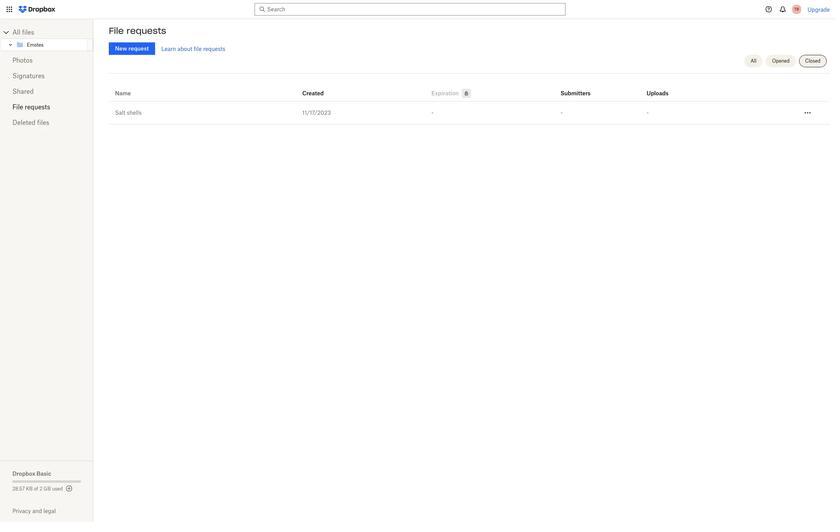 Task type: describe. For each thing, give the bounding box(es) containing it.
2
[[40, 486, 42, 492]]

salt
[[115, 109, 125, 116]]

new request
[[115, 45, 149, 52]]

new
[[115, 45, 127, 52]]

name
[[115, 90, 131, 96]]

learn
[[161, 45, 176, 52]]

basic
[[37, 470, 51, 477]]

dropbox basic
[[12, 470, 51, 477]]

learn about file requests
[[161, 45, 226, 52]]

file
[[194, 45, 202, 52]]

all files link
[[12, 26, 93, 39]]

emotes link
[[16, 40, 86, 49]]

signatures
[[12, 72, 45, 80]]

3 - from the left
[[647, 109, 649, 116]]

1 horizontal spatial requests
[[127, 25, 166, 36]]

files for deleted files
[[37, 119, 49, 126]]

privacy and legal link
[[12, 508, 93, 514]]

opened button
[[767, 55, 797, 67]]

0 vertical spatial file
[[109, 25, 124, 36]]

tb
[[795, 7, 800, 12]]

of
[[34, 486, 38, 492]]

all for all
[[751, 58, 757, 64]]

emotes
[[27, 42, 44, 48]]

photos
[[12, 56, 33, 64]]

1 cell from the left
[[727, 102, 762, 108]]

signatures link
[[12, 68, 81, 84]]

requests inside file requests link
[[25, 103, 50, 111]]

deleted
[[12, 119, 35, 126]]

get more space image
[[64, 484, 74, 493]]

0 horizontal spatial file requests
[[12, 103, 50, 111]]

shared link
[[12, 84, 81, 99]]

closed button
[[800, 55, 827, 67]]

created button
[[303, 89, 324, 98]]

0 vertical spatial file requests
[[109, 25, 166, 36]]

more actions image
[[804, 108, 813, 117]]

opened
[[773, 58, 790, 64]]

2 - from the left
[[561, 109, 563, 116]]

upgrade
[[808, 6, 831, 13]]

global header element
[[0, 0, 837, 19]]

created
[[303, 90, 324, 96]]

all for all files
[[12, 28, 20, 36]]

files for all files
[[22, 28, 34, 36]]

about
[[178, 45, 192, 52]]

file requests link
[[12, 99, 81, 115]]

1 - from the left
[[432, 109, 434, 116]]

gb
[[44, 486, 51, 492]]

Search in folder "Dropbox" text field
[[267, 5, 552, 14]]



Task type: locate. For each thing, give the bounding box(es) containing it.
2 horizontal spatial requests
[[203, 45, 226, 52]]

1 horizontal spatial -
[[561, 109, 563, 116]]

file requests up request
[[109, 25, 166, 36]]

file
[[109, 25, 124, 36], [12, 103, 23, 111]]

1 horizontal spatial all
[[751, 58, 757, 64]]

1 horizontal spatial files
[[37, 119, 49, 126]]

photos link
[[12, 53, 81, 68]]

dropbox logo - go to the homepage image
[[16, 3, 58, 16]]

privacy
[[12, 508, 31, 514]]

1 vertical spatial files
[[37, 119, 49, 126]]

files
[[22, 28, 34, 36], [37, 119, 49, 126]]

shells
[[127, 109, 142, 116]]

requests up deleted files at the left top of page
[[25, 103, 50, 111]]

1 column header from the left
[[561, 79, 592, 98]]

28.57
[[12, 486, 25, 492]]

files inside tree
[[22, 28, 34, 36]]

2 vertical spatial requests
[[25, 103, 50, 111]]

0 vertical spatial requests
[[127, 25, 166, 36]]

1 horizontal spatial file
[[109, 25, 124, 36]]

2 horizontal spatial -
[[647, 109, 649, 116]]

0 horizontal spatial all
[[12, 28, 20, 36]]

-
[[432, 109, 434, 116], [561, 109, 563, 116], [647, 109, 649, 116]]

0 horizontal spatial files
[[22, 28, 34, 36]]

2 column header from the left
[[647, 79, 678, 98]]

file up new
[[109, 25, 124, 36]]

salt shells
[[115, 109, 142, 116]]

deleted files link
[[12, 115, 81, 130]]

0 horizontal spatial -
[[432, 109, 434, 116]]

kb
[[26, 486, 33, 492]]

files down file requests link
[[37, 119, 49, 126]]

1 vertical spatial file requests
[[12, 103, 50, 111]]

cell
[[727, 102, 762, 108], [762, 102, 796, 108]]

request
[[129, 45, 149, 52]]

row containing salt shells
[[109, 102, 831, 124]]

0 horizontal spatial file
[[12, 103, 23, 111]]

requests right file
[[203, 45, 226, 52]]

1 vertical spatial all
[[751, 58, 757, 64]]

28.57 kb of 2 gb used
[[12, 486, 63, 492]]

0 horizontal spatial requests
[[25, 103, 50, 111]]

2 row from the top
[[109, 102, 831, 124]]

2 cell from the left
[[762, 102, 796, 108]]

all inside tree
[[12, 28, 20, 36]]

pro trial element
[[459, 89, 472, 98]]

legal
[[43, 508, 56, 514]]

all left opened
[[751, 58, 757, 64]]

all up photos on the top
[[12, 28, 20, 36]]

upgrade link
[[808, 6, 831, 13]]

1 horizontal spatial file requests
[[109, 25, 166, 36]]

0 vertical spatial files
[[22, 28, 34, 36]]

and
[[32, 508, 42, 514]]

all button
[[745, 55, 763, 67]]

tb button
[[791, 3, 804, 16]]

file requests up deleted files at the left top of page
[[12, 103, 50, 111]]

requests up request
[[127, 25, 166, 36]]

closed
[[806, 58, 821, 64]]

row
[[109, 76, 831, 102], [109, 102, 831, 124]]

row containing name
[[109, 76, 831, 102]]

table containing name
[[109, 76, 831, 124]]

requests
[[127, 25, 166, 36], [203, 45, 226, 52], [25, 103, 50, 111]]

used
[[52, 486, 63, 492]]

1 row from the top
[[109, 76, 831, 102]]

learn about file requests link
[[161, 45, 226, 52]]

file requests
[[109, 25, 166, 36], [12, 103, 50, 111]]

all files tree
[[1, 26, 93, 51]]

11/17/2023
[[303, 109, 331, 116]]

0 vertical spatial all
[[12, 28, 20, 36]]

all inside button
[[751, 58, 757, 64]]

dropbox
[[12, 470, 35, 477]]

table
[[109, 76, 831, 124]]

files up emotes
[[22, 28, 34, 36]]

all
[[12, 28, 20, 36], [751, 58, 757, 64]]

new request button
[[109, 42, 155, 55]]

deleted files
[[12, 119, 49, 126]]

column header
[[561, 79, 592, 98], [647, 79, 678, 98]]

0 horizontal spatial column header
[[561, 79, 592, 98]]

1 horizontal spatial column header
[[647, 79, 678, 98]]

shared
[[12, 88, 34, 95]]

1 vertical spatial file
[[12, 103, 23, 111]]

file down shared in the top left of the page
[[12, 103, 23, 111]]

1 vertical spatial requests
[[203, 45, 226, 52]]

all files
[[12, 28, 34, 36]]

privacy and legal
[[12, 508, 56, 514]]



Task type: vqa. For each thing, say whether or not it's contained in the screenshot.
from Google Drive button
no



